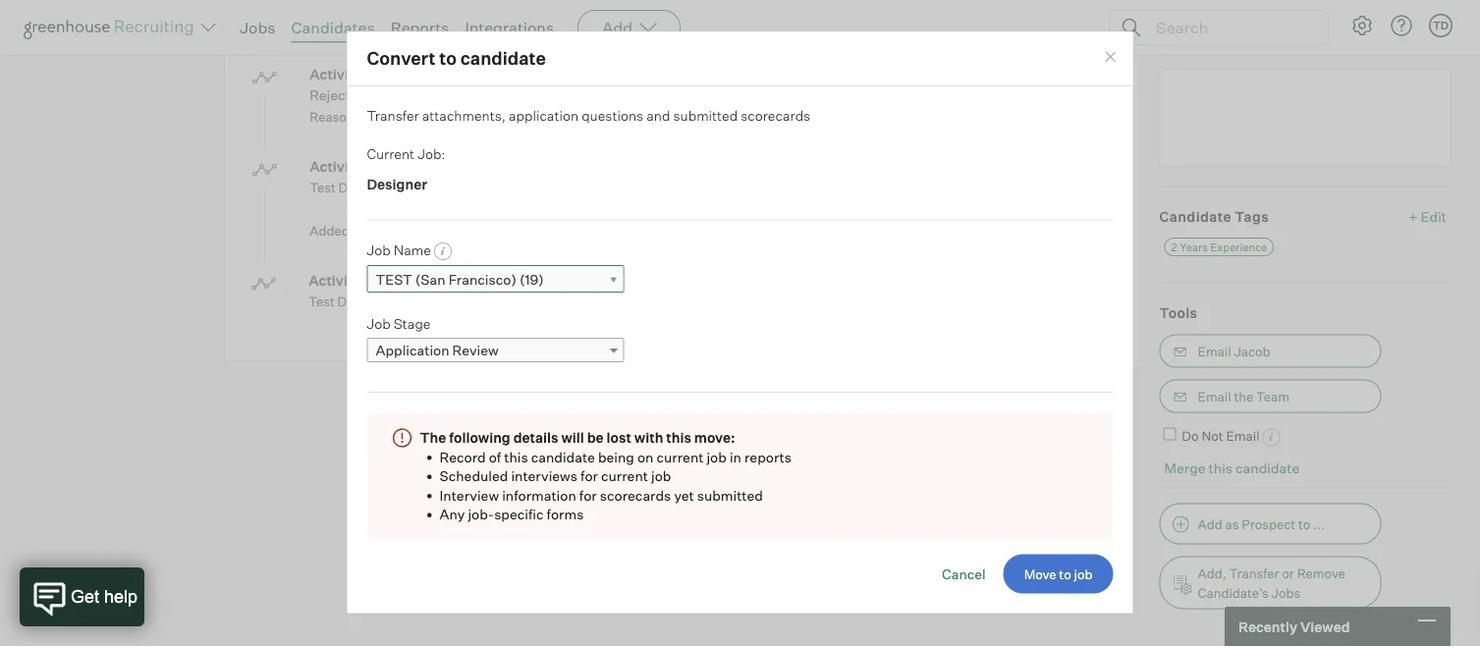 Task type: locate. For each thing, give the bounding box(es) containing it.
current down being at the bottom
[[601, 468, 648, 485]]

dummy
[[337, 294, 385, 310]]

tags
[[1235, 209, 1269, 226]]

francisco)
[[449, 272, 517, 289]]

1 horizontal spatial years
[[1180, 241, 1208, 254]]

to left ...
[[1298, 516, 1310, 532]]

application review
[[376, 342, 499, 360]]

edit
[[1421, 209, 1447, 226]]

years
[[366, 224, 399, 239], [1180, 241, 1208, 254]]

0 horizontal spatial years
[[366, 224, 399, 239]]

test up the convert
[[409, 17, 443, 33]]

0 vertical spatial submitted
[[673, 108, 738, 125]]

from inside rejected from test by test dumtwo reason: failed onsite
[[370, 87, 400, 104]]

job name
[[367, 242, 431, 259]]

transfer attachments, application questions and submitted scorecards
[[367, 108, 810, 125]]

20,
[[1012, 67, 1031, 83]]

jobs left the candidates link
[[240, 18, 276, 37]]

1 vertical spatial scorecards
[[600, 487, 671, 504]]

add up questions
[[602, 18, 633, 37]]

None submit
[[1003, 555, 1113, 594]]

1 vertical spatial to
[[1298, 516, 1310, 532]]

this right altered
[[440, 180, 462, 196]]

job left in
[[707, 449, 727, 466]]

team
[[1256, 389, 1290, 405]]

reports
[[391, 18, 449, 37]]

job stage
[[367, 315, 431, 332]]

years down candidate at the right top of the page
[[1180, 241, 1208, 254]]

merge this candidate
[[1164, 460, 1300, 477]]

the
[[420, 430, 446, 447]]

activity inside the activity test dummy added emery johnson through greenhouse.
[[309, 273, 361, 290]]

add button
[[578, 10, 681, 45]]

current right on
[[657, 449, 704, 466]]

job for job stage
[[367, 315, 391, 332]]

this
[[440, 180, 462, 196], [666, 430, 691, 447], [504, 449, 528, 466], [1209, 460, 1233, 477]]

add for add as prospect to ...
[[1198, 516, 1223, 532]]

convert
[[367, 48, 436, 70]]

activity up the dummy
[[309, 273, 361, 290]]

Do Not Email checkbox
[[1163, 428, 1176, 441]]

2 vertical spatial email
[[1226, 428, 1260, 444]]

1 horizontal spatial transfer
[[1229, 566, 1279, 581]]

1 vertical spatial experience
[[1210, 241, 1267, 254]]

0 vertical spatial email
[[1198, 344, 1231, 360]]

2 vertical spatial dumtwo
[[338, 180, 392, 196]]

1 horizontal spatial to
[[1298, 516, 1310, 532]]

candidate
[[1159, 209, 1232, 226]]

interview
[[440, 487, 499, 504]]

from for unrejected
[[378, 17, 406, 33]]

dumtwo down current
[[338, 180, 392, 196]]

1 vertical spatial transfer
[[1229, 566, 1279, 581]]

0 vertical spatial current
[[657, 449, 704, 466]]

1 vertical spatial add
[[1198, 516, 1223, 532]]

0 horizontal spatial transfer
[[367, 108, 419, 125]]

dumtwo up the convert to candidate
[[492, 17, 546, 33]]

1 vertical spatial submitted
[[697, 487, 763, 504]]

0 vertical spatial scorecards
[[741, 108, 810, 125]]

stage
[[394, 315, 431, 332]]

1 vertical spatial years
[[1180, 241, 1208, 254]]

submitted right and
[[673, 108, 738, 125]]

for up forms
[[579, 487, 597, 504]]

1 horizontal spatial add
[[1198, 516, 1223, 532]]

by
[[446, 17, 461, 33], [442, 87, 458, 104]]

this down do not email
[[1209, 460, 1233, 477]]

on
[[637, 449, 654, 466]]

this right of
[[504, 449, 528, 466]]

1 horizontal spatial current
[[657, 449, 704, 466]]

from up the convert
[[378, 17, 406, 33]]

transfer
[[367, 108, 419, 125], [1229, 566, 1279, 581]]

1 horizontal spatial 2
[[1171, 241, 1177, 254]]

2 vertical spatial test
[[376, 272, 412, 289]]

job down the dummy
[[367, 315, 391, 332]]

this right with
[[666, 430, 691, 447]]

from up failed
[[370, 87, 400, 104]]

from
[[378, 17, 406, 33], [370, 87, 400, 104]]

by for unrejected
[[446, 17, 461, 33]]

email
[[1198, 344, 1231, 360], [1198, 389, 1231, 405], [1226, 428, 1260, 444]]

0 horizontal spatial current
[[601, 468, 648, 485]]

by inside rejected from test by test dumtwo reason: failed onsite
[[442, 87, 458, 104]]

jobs down or
[[1271, 585, 1301, 601]]

1 vertical spatial jobs
[[1271, 585, 1301, 601]]

experience
[[402, 224, 469, 239], [1210, 241, 1267, 254]]

2 down candidate at the right top of the page
[[1171, 241, 1177, 254]]

1 horizontal spatial scorecards
[[741, 108, 810, 125]]

add as prospect to ... button
[[1159, 504, 1381, 545]]

prospect
[[1242, 516, 1296, 532]]

merge this candidate link
[[1164, 460, 1300, 477]]

1 horizontal spatial experience
[[1210, 241, 1267, 254]]

sep 20, 2023 2:56pm
[[986, 67, 1114, 83]]

1 horizontal spatial jobs
[[1271, 585, 1301, 601]]

test up onsite
[[403, 87, 439, 104]]

0 vertical spatial years
[[366, 224, 399, 239]]

job-
[[468, 506, 494, 524]]

add
[[602, 18, 633, 37], [1198, 516, 1223, 532]]

transfer up current
[[367, 108, 419, 125]]

1 vertical spatial dumtwo
[[492, 87, 550, 104]]

1 vertical spatial for
[[579, 487, 597, 504]]

greenhouse.
[[574, 294, 651, 310]]

dumtwo
[[492, 17, 546, 33], [492, 87, 550, 104], [338, 180, 392, 196]]

submitted inside the following details will be lost with this move: record of this candidate being on current job in reports scheduled interviews for current job interview information for scorecards yet submitted any job-specific forms
[[697, 487, 763, 504]]

lost
[[607, 430, 631, 447]]

activity up rejected
[[310, 66, 362, 84]]

1 horizontal spatial job
[[707, 449, 727, 466]]

job
[[707, 449, 727, 466], [651, 468, 671, 485]]

dumtwo inside rejected from test by test dumtwo reason: failed onsite
[[492, 87, 550, 104]]

1 vertical spatial job
[[651, 468, 671, 485]]

submitted
[[673, 108, 738, 125], [697, 487, 763, 504]]

to down unrejected from test by test dumtwo
[[439, 48, 457, 70]]

0 vertical spatial to
[[439, 48, 457, 70]]

make
[[1159, 41, 1197, 59]]

dumtwo up application
[[492, 87, 550, 104]]

1 vertical spatial job
[[367, 315, 391, 332]]

add, transfer or remove candidate's jobs
[[1198, 566, 1346, 601]]

recently
[[1238, 618, 1297, 635]]

1 job from the top
[[367, 242, 391, 259]]

0 vertical spatial dumtwo
[[492, 17, 546, 33]]

current
[[657, 449, 704, 466], [601, 468, 648, 485]]

for down being at the bottom
[[581, 468, 598, 485]]

jobs
[[240, 18, 276, 37], [1271, 585, 1301, 601]]

submitted down in
[[697, 487, 763, 504]]

0 vertical spatial add
[[602, 18, 633, 37]]

scheduled
[[440, 468, 508, 485]]

candidates link
[[291, 18, 375, 37]]

2 job from the top
[[367, 315, 391, 332]]

job down added: 2 years experience
[[367, 242, 391, 259]]

onsite
[[400, 110, 439, 125]]

add inside 'popup button'
[[602, 18, 633, 37]]

make a note
[[1159, 41, 1246, 59]]

attachments,
[[422, 108, 506, 125]]

1 vertical spatial email
[[1198, 389, 1231, 405]]

@mentions
[[1389, 42, 1452, 57]]

email left 'jacob'
[[1198, 344, 1231, 360]]

test left the dummy
[[309, 294, 335, 310]]

0 horizontal spatial to
[[439, 48, 457, 70]]

activity
[[310, 66, 362, 84], [310, 159, 362, 176], [309, 273, 361, 290]]

candidate down will
[[531, 449, 595, 466]]

unrejected from test by test dumtwo
[[310, 17, 546, 33]]

email inside button
[[1198, 389, 1231, 405]]

transfer up candidate's in the right bottom of the page
[[1229, 566, 1279, 581]]

unrejected
[[310, 17, 376, 33]]

2 vertical spatial activity
[[309, 273, 361, 290]]

2 right "added:"
[[356, 224, 363, 239]]

candidate's
[[1198, 585, 1269, 601]]

by up attachments,
[[442, 87, 458, 104]]

email the team
[[1198, 389, 1290, 405]]

test up attachments,
[[461, 87, 489, 104]]

experience up name
[[402, 224, 469, 239]]

test inside rejected from test by test dumtwo reason: failed onsite
[[461, 87, 489, 104]]

job down on
[[651, 468, 671, 485]]

recently viewed
[[1238, 618, 1350, 635]]

email right not
[[1226, 428, 1260, 444]]

candidates
[[291, 18, 375, 37]]

email the team button
[[1159, 380, 1381, 414]]

to
[[439, 48, 457, 70], [1298, 516, 1310, 532]]

1 vertical spatial 2
[[1171, 241, 1177, 254]]

interviews
[[511, 468, 578, 485]]

0 vertical spatial transfer
[[367, 108, 419, 125]]

cancel link
[[942, 566, 986, 583]]

candidate up the prospect
[[1236, 460, 1300, 477]]

0 horizontal spatial experience
[[402, 224, 469, 239]]

activity down reason:
[[310, 159, 362, 176]]

1 vertical spatial test
[[403, 87, 439, 104]]

add inside "button"
[[1198, 516, 1223, 532]]

0 vertical spatial job
[[367, 242, 391, 259]]

0 vertical spatial 2
[[356, 224, 363, 239]]

review
[[452, 342, 499, 360]]

test up "added:"
[[310, 180, 336, 196]]

1 vertical spatial by
[[442, 87, 458, 104]]

by up the convert to candidate
[[446, 17, 461, 33]]

years up job name
[[366, 224, 399, 239]]

experience down tags
[[1210, 241, 1267, 254]]

configure image
[[1350, 14, 1374, 37]]

...
[[1313, 516, 1325, 532]]

0 vertical spatial by
[[446, 17, 461, 33]]

None text field
[[1159, 69, 1452, 168]]

test inside rejected from test by test dumtwo reason: failed onsite
[[403, 87, 439, 104]]

jobs link
[[240, 18, 276, 37]]

candidate for convert to candidate
[[460, 48, 546, 70]]

0 vertical spatial from
[[378, 17, 406, 33]]

convert to candidate
[[367, 48, 546, 70]]

add left as
[[1198, 516, 1223, 532]]

integrations link
[[465, 18, 554, 37]]

0 horizontal spatial jobs
[[240, 18, 276, 37]]

0 horizontal spatial add
[[602, 18, 633, 37]]

email left the on the right bottom of the page
[[1198, 389, 1231, 405]]

merge
[[1164, 460, 1206, 477]]

email inside "button"
[[1198, 344, 1231, 360]]

0 horizontal spatial scorecards
[[600, 487, 671, 504]]

candidate down integrations
[[460, 48, 546, 70]]

application
[[509, 108, 579, 125]]

add as prospect to ...
[[1198, 516, 1325, 532]]

test up added
[[376, 272, 412, 289]]

1 vertical spatial from
[[370, 87, 400, 104]]

0 vertical spatial jobs
[[240, 18, 276, 37]]

2 years experience link
[[1164, 238, 1274, 257]]

0 vertical spatial test
[[409, 17, 443, 33]]

or
[[1282, 566, 1294, 581]]



Task type: vqa. For each thing, say whether or not it's contained in the screenshot.
the top TEST
yes



Task type: describe. For each thing, give the bounding box(es) containing it.
@mentions link
[[1389, 40, 1452, 60]]

from for rejected
[[370, 87, 400, 104]]

rejected from test by test dumtwo reason: failed onsite
[[310, 87, 550, 125]]

current job:
[[367, 146, 445, 163]]

in
[[730, 449, 741, 466]]

td button
[[1425, 10, 1457, 41]]

do not email
[[1182, 428, 1260, 444]]

0 vertical spatial job
[[707, 449, 727, 466]]

close image
[[1103, 50, 1118, 65]]

to inside dialog
[[439, 48, 457, 70]]

0 vertical spatial for
[[581, 468, 598, 485]]

scorecards inside the following details will be lost with this move: record of this candidate being on current job in reports scheduled interviews for current job interview information for scorecards yet submitted any job-specific forms
[[600, 487, 671, 504]]

dumtwo for unrejected
[[492, 17, 546, 33]]

remove
[[1297, 566, 1346, 581]]

note
[[1212, 41, 1246, 59]]

not
[[1202, 428, 1223, 444]]

reason:
[[310, 110, 358, 125]]

rejected
[[310, 87, 367, 104]]

test for unrejected
[[409, 17, 443, 33]]

application review link
[[367, 338, 624, 363]]

designer
[[367, 176, 427, 193]]

dumtwo for rejected
[[492, 87, 550, 104]]

added:
[[310, 224, 353, 239]]

2 inside the 2 years experience link
[[1171, 241, 1177, 254]]

altered
[[395, 180, 437, 196]]

0 vertical spatial activity
[[310, 66, 362, 84]]

Search text field
[[1151, 13, 1310, 42]]

convert to candidate dialog
[[346, 31, 1134, 615]]

sep
[[986, 67, 1009, 83]]

jacob
[[1234, 344, 1270, 360]]

2:56pm
[[1068, 67, 1114, 83]]

forms
[[547, 506, 584, 524]]

test (san francisco) (19) link
[[367, 266, 624, 294]]

none submit inside convert to candidate dialog
[[1003, 555, 1113, 594]]

person's
[[465, 180, 516, 196]]

candidate tags
[[1159, 209, 1269, 226]]

tools
[[1159, 305, 1198, 322]]

greenhouse recruiting image
[[24, 16, 200, 39]]

add for add
[[602, 18, 633, 37]]

to inside "button"
[[1298, 516, 1310, 532]]

email for email the team
[[1198, 389, 1231, 405]]

test up the convert to candidate
[[463, 17, 489, 33]]

details
[[513, 430, 558, 447]]

test inside the activity test dummy added emery johnson through greenhouse.
[[309, 294, 335, 310]]

transfer inside convert to candidate dialog
[[367, 108, 419, 125]]

job for job name
[[367, 242, 391, 259]]

add, transfer or remove candidate's jobs button
[[1159, 557, 1381, 610]]

td
[[1433, 19, 1449, 32]]

emery
[[428, 294, 467, 310]]

questions
[[582, 108, 643, 125]]

(19)
[[520, 272, 544, 289]]

test (san francisco) (19)
[[376, 272, 544, 289]]

integrations
[[465, 18, 554, 37]]

activity test dummy added emery johnson through greenhouse.
[[309, 273, 651, 310]]

2 years experience
[[1171, 241, 1267, 254]]

0 horizontal spatial 2
[[356, 224, 363, 239]]

do
[[1182, 428, 1199, 444]]

add,
[[1198, 566, 1226, 581]]

test dumtwo altered this person's tags:
[[310, 180, 549, 196]]

application
[[376, 342, 449, 360]]

0 vertical spatial experience
[[402, 224, 469, 239]]

being
[[598, 449, 634, 466]]

yet
[[674, 487, 694, 504]]

johnson
[[470, 294, 521, 310]]

+ edit
[[1409, 209, 1447, 226]]

be
[[587, 430, 604, 447]]

viewed
[[1300, 618, 1350, 635]]

reports
[[744, 449, 792, 466]]

job:
[[418, 146, 445, 163]]

by for rejected
[[442, 87, 458, 104]]

td button
[[1429, 14, 1453, 37]]

0 horizontal spatial job
[[651, 468, 671, 485]]

current
[[367, 146, 415, 163]]

test inside convert to candidate dialog
[[376, 272, 412, 289]]

the
[[1234, 389, 1253, 405]]

and
[[646, 108, 670, 125]]

candidate for merge this candidate
[[1236, 460, 1300, 477]]

will
[[561, 430, 584, 447]]

as
[[1225, 516, 1239, 532]]

(san
[[415, 272, 446, 289]]

any
[[440, 506, 465, 524]]

information
[[502, 487, 576, 504]]

added
[[387, 294, 425, 310]]

+ edit link
[[1404, 204, 1452, 231]]

with
[[634, 430, 663, 447]]

transfer inside add, transfer or remove candidate's jobs
[[1229, 566, 1279, 581]]

jobs inside add, transfer or remove candidate's jobs
[[1271, 585, 1301, 601]]

email for email jacob
[[1198, 344, 1231, 360]]

through
[[524, 294, 572, 310]]

candidate inside the following details will be lost with this move: record of this candidate being on current job in reports scheduled interviews for current job interview information for scorecards yet submitted any job-specific forms
[[531, 449, 595, 466]]

+
[[1409, 209, 1418, 226]]

test for rejected
[[403, 87, 439, 104]]

the following details will be lost with this move: record of this candidate being on current job in reports scheduled interviews for current job interview information for scorecards yet submitted any job-specific forms
[[420, 430, 792, 524]]

added: 2 years experience
[[310, 224, 469, 239]]

tags:
[[519, 180, 549, 196]]

name
[[394, 242, 431, 259]]

failed
[[361, 110, 397, 125]]

email jacob
[[1198, 344, 1270, 360]]

1 vertical spatial current
[[601, 468, 648, 485]]

2023
[[1034, 67, 1065, 83]]

1 vertical spatial activity
[[310, 159, 362, 176]]

specific
[[494, 506, 544, 524]]

cancel
[[942, 566, 986, 583]]



